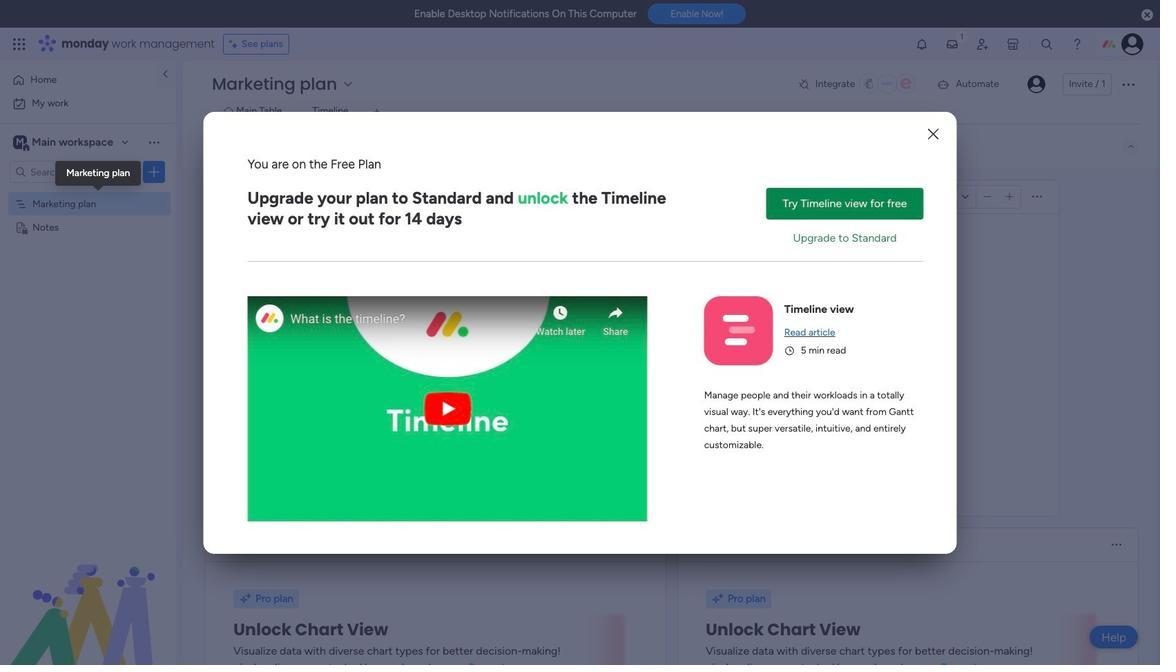 Task type: vqa. For each thing, say whether or not it's contained in the screenshot.
Close icon
no



Task type: locate. For each thing, give the bounding box(es) containing it.
search everything image
[[1040, 37, 1054, 51]]

update feed image
[[946, 37, 960, 51]]

more dots image
[[1033, 192, 1042, 202]]

option
[[8, 69, 147, 91], [8, 93, 168, 115], [0, 191, 176, 194]]

private board image
[[15, 220, 28, 234]]

dapulse close image
[[1142, 8, 1154, 22]]

workspace selection element
[[13, 134, 115, 152]]

1 image
[[956, 28, 969, 44]]

tab list
[[209, 101, 1140, 124]]

payments.pricing.features.titles.timeline image
[[723, 315, 755, 346]]

None field
[[226, 188, 392, 206], [226, 536, 269, 554], [226, 188, 392, 206], [226, 536, 269, 554]]

main content
[[183, 169, 1161, 665]]

v2 plus image
[[1006, 192, 1014, 202]]

monday marketplace image
[[1007, 37, 1020, 51]]

v2 minus image
[[984, 192, 992, 202]]

see plans image
[[229, 37, 242, 52]]

list box
[[0, 189, 176, 425]]

notifications image
[[915, 37, 929, 51]]

tab
[[366, 101, 388, 123]]

lottie animation element
[[0, 526, 176, 665]]

more dots image
[[1112, 540, 1122, 550]]

0 vertical spatial option
[[8, 69, 147, 91]]

Search in workspace field
[[29, 164, 115, 180]]



Task type: describe. For each thing, give the bounding box(es) containing it.
select product image
[[12, 37, 26, 51]]

collapse image
[[1126, 141, 1137, 152]]

kendall parks image
[[1122, 33, 1144, 55]]

1 vertical spatial option
[[8, 93, 168, 115]]

lottie animation image
[[0, 526, 176, 665]]

workspace image
[[13, 135, 27, 150]]

invite members image
[[976, 37, 990, 51]]

chart click to edit element
[[698, 535, 742, 555]]

2 vertical spatial option
[[0, 191, 176, 194]]

add view image
[[374, 107, 380, 117]]

kendall parks image
[[1028, 75, 1046, 93]]

help image
[[1071, 37, 1085, 51]]



